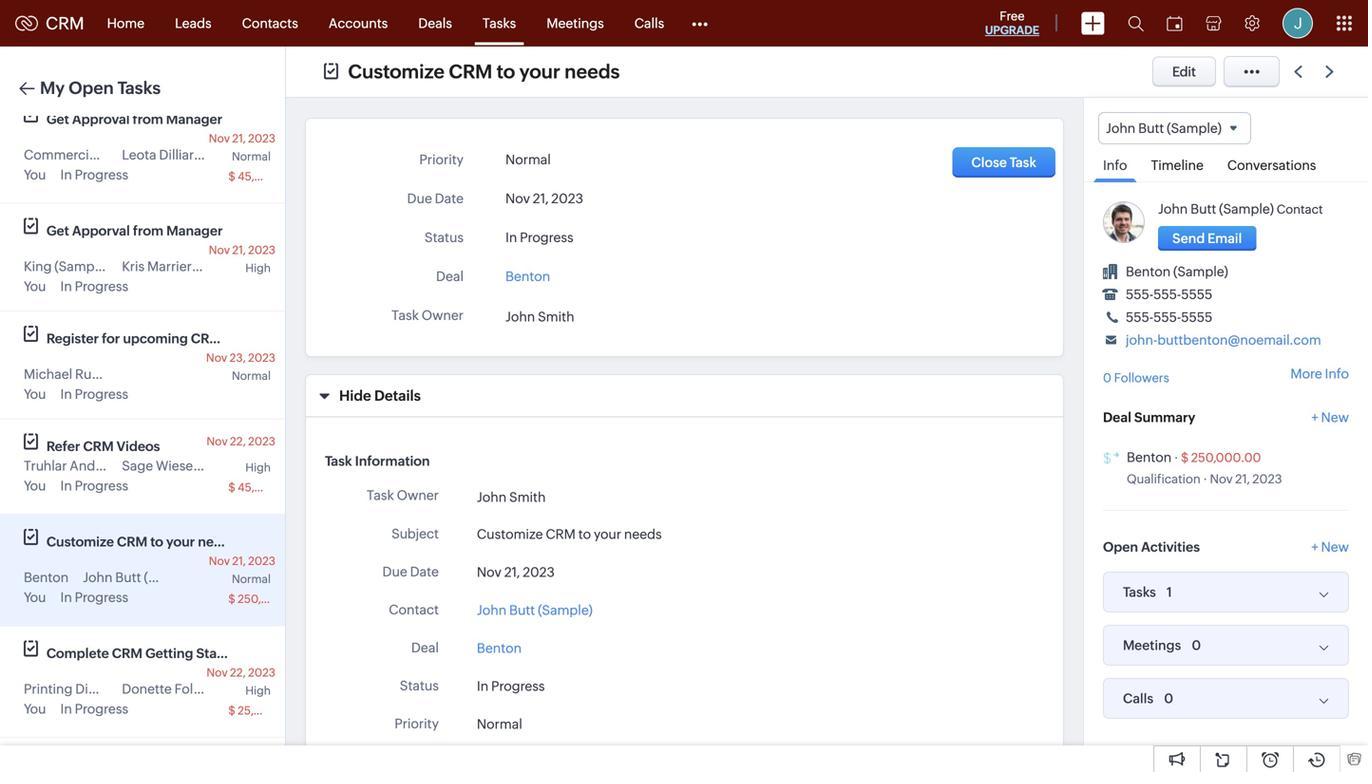 Task type: describe. For each thing, give the bounding box(es) containing it.
free upgrade
[[985, 9, 1040, 37]]

$ 250,000.00
[[228, 593, 302, 606]]

2 5555 from the top
[[1182, 310, 1213, 325]]

+ new link
[[1312, 410, 1350, 435]]

you for refer crm videos
[[24, 479, 46, 494]]

you for register for upcoming crm webinars
[[24, 387, 46, 402]]

2 horizontal spatial to
[[579, 527, 591, 542]]

crm link
[[15, 14, 84, 33]]

progress for get apporval from manager
[[75, 279, 128, 294]]

michael ruta (sample)
[[24, 367, 161, 382]]

in for complete crm getting started steps
[[60, 702, 72, 717]]

customize crm to your needs nov 21, 2023
[[46, 535, 276, 568]]

1 vertical spatial john butt (sample) link
[[477, 601, 593, 621]]

videos
[[117, 439, 160, 454]]

more
[[1291, 366, 1323, 382]]

$ 45,000.00 for leota dilliard (sample)
[[228, 170, 296, 183]]

in for refer crm videos
[[60, 479, 72, 494]]

in for register for upcoming crm webinars
[[60, 387, 72, 402]]

hide details
[[339, 388, 421, 404]]

approval
[[72, 112, 130, 127]]

john-buttbenton@noemail.com link
[[1126, 333, 1322, 348]]

benton (sample) link
[[1126, 264, 1229, 280]]

$ for john butt (sample)
[[228, 593, 235, 606]]

23,
[[230, 352, 246, 365]]

for
[[102, 331, 120, 346]]

in for get approval from manager
[[60, 167, 72, 182]]

complete
[[46, 646, 109, 662]]

john-buttbenton@noemail.com
[[1126, 333, 1322, 348]]

0 vertical spatial john smith
[[506, 309, 575, 324]]

free
[[1000, 9, 1025, 23]]

21, inside get apporval from manager nov 21, 2023
[[232, 244, 246, 257]]

0 vertical spatial status
[[425, 230, 464, 245]]

create menu image
[[1082, 12, 1105, 35]]

task down task information
[[367, 488, 394, 503]]

you for get apporval from manager
[[24, 279, 46, 294]]

hide
[[339, 388, 371, 404]]

deals
[[419, 16, 452, 31]]

nov inside benton · $ 250,000.00 qualification · nov 21, 2023
[[1210, 472, 1233, 487]]

0 vertical spatial customize crm to your needs
[[348, 61, 620, 83]]

normal for needs
[[232, 573, 271, 586]]

followers
[[1115, 371, 1170, 386]]

progress for customize crm to your needs
[[75, 590, 128, 605]]

close task link
[[953, 147, 1056, 178]]

deal for topmost the benton link
[[436, 269, 464, 284]]

your inside customize crm to your needs nov 21, 2023
[[166, 535, 195, 550]]

1 vertical spatial john butt (sample)
[[83, 570, 199, 586]]

attys
[[144, 459, 176, 474]]

1 horizontal spatial john butt (sample) link
[[1159, 202, 1275, 217]]

john inside field
[[1106, 121, 1136, 136]]

2023 inside the register for upcoming crm webinars nov 23, 2023
[[248, 352, 276, 365]]

you for customize crm to your needs
[[24, 590, 46, 605]]

tasks link
[[468, 0, 532, 46]]

0 vertical spatial due
[[407, 191, 432, 206]]

john butt (sample) contact
[[1159, 202, 1324, 217]]

ruta
[[75, 367, 103, 382]]

1 vertical spatial john smith
[[477, 490, 546, 505]]

contacts
[[242, 16, 298, 31]]

$ for leota dilliard (sample)
[[228, 170, 235, 183]]

1 vertical spatial nov 21, 2023
[[477, 565, 555, 580]]

0 horizontal spatial tasks
[[118, 78, 161, 98]]

0 vertical spatial priority
[[420, 152, 464, 167]]

high for donette foller (sample)
[[245, 685, 271, 698]]

task up details
[[392, 308, 419, 323]]

1 vertical spatial priority
[[395, 717, 439, 732]]

contact inside john butt (sample) contact
[[1277, 203, 1324, 217]]

crm inside the register for upcoming crm webinars nov 23, 2023
[[191, 331, 221, 346]]

0 vertical spatial open
[[69, 78, 114, 98]]

1 horizontal spatial info
[[1326, 366, 1350, 382]]

timeline
[[1151, 158, 1204, 173]]

my open tasks
[[40, 78, 161, 98]]

refer crm videos
[[46, 439, 160, 454]]

upcoming
[[123, 331, 188, 346]]

1 vertical spatial customize crm to your needs
[[477, 527, 662, 542]]

in progress for get apporval from manager
[[60, 279, 128, 294]]

hide details link
[[335, 388, 421, 404]]

benton inside benton · $ 250,000.00 qualification · nov 21, 2023
[[1127, 450, 1172, 465]]

0 vertical spatial date
[[435, 191, 464, 206]]

in progress for customize crm to your needs
[[60, 590, 128, 605]]

close task
[[972, 155, 1037, 170]]

2 555-555-5555 from the top
[[1126, 310, 1213, 325]]

2 new from the top
[[1322, 540, 1350, 555]]

commercial press
[[24, 147, 135, 163]]

2 horizontal spatial customize
[[477, 527, 543, 542]]

sage wieser (sample)
[[122, 459, 256, 474]]

high for sage wieser (sample)
[[245, 461, 271, 474]]

more info link
[[1291, 366, 1350, 382]]

$ inside benton · $ 250,000.00 qualification · nov 21, 2023
[[1181, 451, 1189, 465]]

refer
[[46, 439, 80, 454]]

task right close
[[1010, 155, 1037, 170]]

leads link
[[160, 0, 227, 46]]

meetings link
[[532, 0, 619, 46]]

0 vertical spatial nov 21, 2023
[[506, 191, 584, 206]]

kris marrier (sample)
[[122, 259, 249, 274]]

2023 inside benton · $ 250,000.00 qualification · nov 21, 2023
[[1253, 472, 1283, 487]]

from for approval
[[133, 112, 163, 127]]

to inside customize crm to your needs nov 21, 2023
[[150, 535, 163, 550]]

2 vertical spatial john butt (sample)
[[477, 603, 593, 618]]

conversations link
[[1218, 145, 1326, 182]]

truhlar and truhlar attys
[[24, 459, 176, 474]]

subject
[[392, 526, 439, 542]]

21, inside get approval from manager nov 21, 2023
[[232, 132, 246, 145]]

nov 22, 2023
[[207, 435, 276, 448]]

1
[[1167, 585, 1173, 600]]

benton (sample)
[[1126, 264, 1229, 280]]

nov inside get approval from manager nov 21, 2023
[[209, 132, 230, 145]]

2023 inside the complete crm getting started steps nov 22, 2023
[[248, 667, 276, 680]]

2023 inside get apporval from manager nov 21, 2023
[[248, 244, 276, 257]]

michael
[[24, 367, 72, 382]]

dilliard
[[159, 147, 202, 163]]

accounts link
[[313, 0, 403, 46]]

wieser
[[156, 459, 198, 474]]

1 vertical spatial date
[[410, 564, 439, 580]]

1 vertical spatial benton link
[[1127, 450, 1172, 465]]

john-
[[1126, 333, 1158, 348]]

nov inside get apporval from manager nov 21, 2023
[[209, 244, 230, 257]]

register
[[46, 331, 99, 346]]

calls link
[[619, 0, 680, 46]]

leota
[[122, 147, 156, 163]]

register for upcoming crm webinars nov 23, 2023
[[46, 331, 284, 365]]

from for apporval
[[133, 223, 164, 239]]

1 horizontal spatial your
[[519, 61, 561, 83]]

in progress for complete crm getting started steps
[[60, 702, 128, 717]]

edit
[[1173, 64, 1197, 79]]

1 vertical spatial status
[[400, 678, 439, 694]]

in progress for get approval from manager
[[60, 167, 128, 182]]

donette foller (sample)
[[122, 682, 267, 697]]

2 vertical spatial benton link
[[477, 639, 522, 659]]

leads
[[175, 16, 212, 31]]

Other Modules field
[[680, 8, 721, 38]]

donette
[[122, 682, 172, 697]]

my
[[40, 78, 65, 98]]

you for complete crm getting started steps
[[24, 702, 46, 717]]

0 vertical spatial benton link
[[506, 263, 551, 284]]

butt inside field
[[1139, 121, 1165, 136]]

benton · $ 250,000.00 qualification · nov 21, 2023
[[1127, 450, 1283, 487]]

crm inside the complete crm getting started steps nov 22, 2023
[[112, 646, 142, 662]]

apporval
[[72, 223, 130, 239]]

leota dilliard (sample)
[[122, 147, 260, 163]]

contacts link
[[227, 0, 313, 46]]

1 horizontal spatial meetings
[[1123, 638, 1182, 654]]

0 for meetings
[[1192, 638, 1202, 654]]

kris
[[122, 259, 145, 274]]

1 + from the top
[[1312, 410, 1319, 426]]

22, inside the complete crm getting started steps nov 22, 2023
[[230, 667, 246, 680]]

0 followers
[[1104, 371, 1170, 386]]

you for get approval from manager
[[24, 167, 46, 182]]

1 5555 from the top
[[1182, 287, 1213, 302]]

timeline link
[[1142, 145, 1214, 182]]

buttbenton@noemail.com
[[1158, 333, 1322, 348]]

steps
[[246, 646, 280, 662]]

logo image
[[15, 16, 38, 31]]

information
[[355, 454, 430, 469]]

close
[[972, 155, 1007, 170]]

progress for get approval from manager
[[75, 167, 128, 182]]

task information
[[325, 454, 430, 469]]

previous record image
[[1295, 66, 1303, 78]]

(sample) inside field
[[1167, 121, 1222, 136]]

foller
[[175, 682, 209, 697]]

summary
[[1135, 410, 1196, 426]]

1 vertical spatial due
[[383, 564, 408, 580]]



Task type: locate. For each thing, give the bounding box(es) containing it.
0 horizontal spatial meetings
[[547, 16, 604, 31]]

info link
[[1094, 145, 1137, 183]]

250,000.00 up qualification
[[1192, 451, 1262, 465]]

manager up leota dilliard (sample)
[[166, 112, 223, 127]]

2 from from the top
[[133, 223, 164, 239]]

1 vertical spatial get
[[46, 223, 69, 239]]

1 truhlar from the left
[[24, 459, 67, 474]]

1 vertical spatial info
[[1326, 366, 1350, 382]]

status
[[425, 230, 464, 245], [400, 678, 439, 694]]

get apporval from manager nov 21, 2023
[[46, 223, 276, 257]]

555-555-5555
[[1126, 287, 1213, 302], [1126, 310, 1213, 325]]

nov 21, 2023
[[506, 191, 584, 206], [477, 565, 555, 580]]

details
[[374, 388, 421, 404]]

0 vertical spatial 0
[[1104, 371, 1112, 386]]

home link
[[92, 0, 160, 46]]

from up kris
[[133, 223, 164, 239]]

1 get from the top
[[46, 112, 69, 127]]

task owner down information
[[367, 488, 439, 503]]

manager inside get apporval from manager nov 21, 2023
[[166, 223, 223, 239]]

info
[[1104, 158, 1128, 173], [1326, 366, 1350, 382]]

0 vertical spatial owner
[[422, 308, 464, 323]]

meetings left calls link
[[547, 16, 604, 31]]

555-555-5555 up john-
[[1126, 310, 1213, 325]]

$ left 25,000.00
[[228, 705, 235, 718]]

in progress for refer crm videos
[[60, 479, 128, 494]]

21, inside customize crm to your needs nov 21, 2023
[[232, 555, 246, 568]]

contact down the conversations
[[1277, 203, 1324, 217]]

1 horizontal spatial customize
[[348, 61, 445, 83]]

0 vertical spatial 5555
[[1182, 287, 1213, 302]]

manager inside get approval from manager nov 21, 2023
[[166, 112, 223, 127]]

task left information
[[325, 454, 352, 469]]

king (sample)
[[24, 259, 109, 274]]

1 vertical spatial smith
[[509, 490, 546, 505]]

deal summary
[[1104, 410, 1196, 426]]

2 vertical spatial high
[[245, 685, 271, 698]]

activities
[[1142, 540, 1201, 555]]

smith
[[538, 309, 575, 324], [509, 490, 546, 505]]

0 horizontal spatial contact
[[389, 602, 439, 618]]

0 horizontal spatial john butt (sample)
[[83, 570, 199, 586]]

commercial
[[24, 147, 99, 163]]

250,000.00 inside benton · $ 250,000.00 qualification · nov 21, 2023
[[1192, 451, 1262, 465]]

0 horizontal spatial john butt (sample) link
[[477, 601, 593, 621]]

None button
[[1159, 226, 1257, 251]]

manager for dilliard
[[166, 112, 223, 127]]

1 you from the top
[[24, 167, 46, 182]]

2 $ 45,000.00 from the top
[[228, 481, 296, 494]]

upgrade
[[985, 24, 1040, 37]]

$ 25,000.00
[[228, 705, 295, 718]]

getting
[[145, 646, 193, 662]]

profile image
[[1283, 8, 1314, 38]]

1 new from the top
[[1322, 410, 1350, 426]]

get for get apporval from manager
[[46, 223, 69, 239]]

1 + new from the top
[[1312, 410, 1350, 426]]

butt
[[1139, 121, 1165, 136], [1191, 202, 1217, 217], [115, 570, 141, 586], [509, 603, 535, 618]]

customize down and
[[46, 535, 114, 550]]

3 high from the top
[[245, 685, 271, 698]]

marrier
[[147, 259, 192, 274]]

2 you from the top
[[24, 279, 46, 294]]

6 you from the top
[[24, 702, 46, 717]]

1 vertical spatial high
[[245, 461, 271, 474]]

$ up the started
[[228, 593, 235, 606]]

high down nov 22, 2023
[[245, 461, 271, 474]]

0 vertical spatial 250,000.00
[[1192, 451, 1262, 465]]

you down michael
[[24, 387, 46, 402]]

next record image
[[1326, 66, 1338, 78]]

1 horizontal spatial john butt (sample)
[[477, 603, 593, 618]]

calls
[[635, 16, 665, 31], [1123, 692, 1154, 707]]

2 + from the top
[[1312, 540, 1319, 555]]

meetings down 1
[[1123, 638, 1182, 654]]

meetings
[[547, 16, 604, 31], [1123, 638, 1182, 654]]

normal
[[232, 150, 271, 163], [506, 152, 551, 167], [232, 370, 271, 383], [232, 573, 271, 586], [477, 717, 523, 732]]

0 vertical spatial meetings
[[547, 16, 604, 31]]

progress for complete crm getting started steps
[[75, 702, 128, 717]]

get inside get approval from manager nov 21, 2023
[[46, 112, 69, 127]]

1 horizontal spatial ·
[[1204, 472, 1208, 487]]

tasks left 1
[[1123, 585, 1157, 600]]

high
[[245, 262, 271, 275], [245, 461, 271, 474], [245, 685, 271, 698]]

0 horizontal spatial your
[[166, 535, 195, 550]]

printing dimensions
[[24, 682, 148, 697]]

0 vertical spatial due date
[[407, 191, 464, 206]]

dimensions
[[75, 682, 148, 697]]

get up king (sample)
[[46, 223, 69, 239]]

1 vertical spatial 0
[[1192, 638, 1202, 654]]

2 45,000.00 from the top
[[238, 481, 296, 494]]

2 + new from the top
[[1312, 540, 1350, 555]]

0 horizontal spatial info
[[1104, 158, 1128, 173]]

needs
[[565, 61, 620, 83], [624, 527, 662, 542], [198, 535, 237, 550]]

in for customize crm to your needs
[[60, 590, 72, 605]]

manager up kris marrier (sample)
[[166, 223, 223, 239]]

John Butt (Sample) field
[[1099, 112, 1252, 145]]

0 horizontal spatial truhlar
[[24, 459, 67, 474]]

0 vertical spatial +
[[1312, 410, 1319, 426]]

0 for calls
[[1165, 692, 1174, 707]]

0 vertical spatial new
[[1322, 410, 1350, 426]]

you up printing
[[24, 590, 46, 605]]

1 45,000.00 from the top
[[238, 170, 296, 183]]

4 you from the top
[[24, 479, 46, 494]]

1 from from the top
[[133, 112, 163, 127]]

and
[[70, 459, 95, 474]]

1 vertical spatial task owner
[[367, 488, 439, 503]]

complete crm getting started steps nov 22, 2023
[[46, 646, 280, 680]]

5555 down benton (sample) in the top of the page
[[1182, 287, 1213, 302]]

0 vertical spatial high
[[245, 262, 271, 275]]

1 horizontal spatial 0
[[1165, 692, 1174, 707]]

0
[[1104, 371, 1112, 386], [1192, 638, 1202, 654], [1165, 692, 1174, 707]]

in progress for register for upcoming crm webinars
[[60, 387, 128, 402]]

1 vertical spatial from
[[133, 223, 164, 239]]

0 vertical spatial ·
[[1175, 451, 1179, 465]]

sage
[[122, 459, 153, 474]]

owner
[[422, 308, 464, 323], [397, 488, 439, 503]]

2 22, from the top
[[230, 667, 246, 680]]

high for kris marrier (sample)
[[245, 262, 271, 275]]

0 vertical spatial john butt (sample)
[[1106, 121, 1222, 136]]

press
[[102, 147, 135, 163]]

search element
[[1117, 0, 1156, 47]]

customize inside customize crm to your needs nov 21, 2023
[[46, 535, 114, 550]]

1 vertical spatial 5555
[[1182, 310, 1213, 325]]

priority
[[420, 152, 464, 167], [395, 717, 439, 732]]

edit button
[[1153, 57, 1217, 87]]

2023 inside get approval from manager nov 21, 2023
[[248, 132, 276, 145]]

2023 inside customize crm to your needs nov 21, 2023
[[248, 555, 276, 568]]

5 you from the top
[[24, 590, 46, 605]]

info right more
[[1326, 366, 1350, 382]]

your
[[519, 61, 561, 83], [594, 527, 622, 542], [166, 535, 195, 550]]

21, inside benton · $ 250,000.00 qualification · nov 21, 2023
[[1236, 472, 1251, 487]]

profile element
[[1272, 0, 1325, 46]]

crm inside customize crm to your needs nov 21, 2023
[[117, 535, 147, 550]]

progress for refer crm videos
[[75, 479, 128, 494]]

high up $ 25,000.00
[[245, 685, 271, 698]]

1 vertical spatial 250,000.00
[[238, 593, 302, 606]]

$ 45,000.00 down leota dilliard (sample)
[[228, 170, 296, 183]]

in progress
[[60, 167, 128, 182], [506, 230, 574, 245], [60, 279, 128, 294], [60, 387, 128, 402], [60, 479, 128, 494], [60, 590, 128, 605], [477, 679, 545, 694], [60, 702, 128, 717]]

1 555-555-5555 from the top
[[1126, 287, 1213, 302]]

get for get approval from manager
[[46, 112, 69, 127]]

deals link
[[403, 0, 468, 46]]

customize
[[348, 61, 445, 83], [477, 527, 543, 542], [46, 535, 114, 550]]

1 horizontal spatial to
[[497, 61, 515, 83]]

open up the approval
[[69, 78, 114, 98]]

in for get apporval from manager
[[60, 279, 72, 294]]

45,000.00 down nov 22, 2023
[[238, 481, 296, 494]]

2 horizontal spatial needs
[[624, 527, 662, 542]]

1 vertical spatial owner
[[397, 488, 439, 503]]

0 vertical spatial deal
[[436, 269, 464, 284]]

0 horizontal spatial calls
[[635, 16, 665, 31]]

1 vertical spatial 22,
[[230, 667, 246, 680]]

king
[[24, 259, 52, 274]]

1 horizontal spatial calls
[[1123, 692, 1154, 707]]

0 horizontal spatial 250,000.00
[[238, 593, 302, 606]]

0 horizontal spatial ·
[[1175, 451, 1179, 465]]

normal for nov
[[232, 150, 271, 163]]

get approval from manager nov 21, 2023
[[46, 112, 276, 145]]

1 horizontal spatial needs
[[565, 61, 620, 83]]

0 horizontal spatial open
[[69, 78, 114, 98]]

create menu element
[[1070, 0, 1117, 46]]

1 vertical spatial calls
[[1123, 692, 1154, 707]]

22, down the started
[[230, 667, 246, 680]]

$ for sage wieser (sample)
[[228, 481, 235, 494]]

$ 45,000.00
[[228, 170, 296, 183], [228, 481, 296, 494]]

1 vertical spatial tasks
[[118, 78, 161, 98]]

contact down subject on the left of page
[[389, 602, 439, 618]]

you down truhlar and truhlar attys
[[24, 479, 46, 494]]

in
[[60, 167, 72, 182], [506, 230, 517, 245], [60, 279, 72, 294], [60, 387, 72, 402], [60, 479, 72, 494], [60, 590, 72, 605], [477, 679, 489, 694], [60, 702, 72, 717]]

1 vertical spatial + new
[[1312, 540, 1350, 555]]

you
[[24, 167, 46, 182], [24, 279, 46, 294], [24, 387, 46, 402], [24, 479, 46, 494], [24, 590, 46, 605], [24, 702, 46, 717]]

25,000.00
[[238, 705, 295, 718]]

task owner
[[392, 308, 464, 323], [367, 488, 439, 503]]

(sample)
[[1167, 121, 1222, 136], [205, 147, 260, 163], [1220, 202, 1275, 217], [54, 259, 109, 274], [195, 259, 249, 274], [1174, 264, 1229, 280], [106, 367, 161, 382], [201, 459, 256, 474], [144, 570, 199, 586], [538, 603, 593, 618], [212, 682, 267, 697]]

open
[[69, 78, 114, 98], [1104, 540, 1139, 555]]

5555 up john-buttbenton@noemail.com link
[[1182, 310, 1213, 325]]

conversations
[[1228, 158, 1317, 173]]

truhlar down refer
[[24, 459, 67, 474]]

2 get from the top
[[46, 223, 69, 239]]

progress for register for upcoming crm webinars
[[75, 387, 128, 402]]

normal for webinars
[[232, 370, 271, 383]]

0 vertical spatial 555-555-5555
[[1126, 287, 1213, 302]]

qualification
[[1127, 472, 1201, 487]]

· right qualification
[[1204, 472, 1208, 487]]

0 vertical spatial get
[[46, 112, 69, 127]]

from inside get apporval from manager nov 21, 2023
[[133, 223, 164, 239]]

0 vertical spatial task owner
[[392, 308, 464, 323]]

0 vertical spatial smith
[[538, 309, 575, 324]]

·
[[1175, 451, 1179, 465], [1204, 472, 1208, 487]]

2 truhlar from the left
[[98, 459, 141, 474]]

$ down nov 22, 2023
[[228, 481, 235, 494]]

1 22, from the top
[[230, 435, 246, 448]]

$ 45,000.00 down nov 22, 2023
[[228, 481, 296, 494]]

22,
[[230, 435, 246, 448], [230, 667, 246, 680]]

tasks up get approval from manager nov 21, 2023
[[118, 78, 161, 98]]

3 you from the top
[[24, 387, 46, 402]]

john smith
[[506, 309, 575, 324], [477, 490, 546, 505]]

2 vertical spatial tasks
[[1123, 585, 1157, 600]]

0 horizontal spatial to
[[150, 535, 163, 550]]

needs inside customize crm to your needs nov 21, 2023
[[198, 535, 237, 550]]

john butt (sample) inside field
[[1106, 121, 1222, 136]]

0 horizontal spatial needs
[[198, 535, 237, 550]]

info left timeline
[[1104, 158, 1128, 173]]

get down my on the left top
[[46, 112, 69, 127]]

1 vertical spatial 45,000.00
[[238, 481, 296, 494]]

0 vertical spatial contact
[[1277, 203, 1324, 217]]

get inside get apporval from manager nov 21, 2023
[[46, 223, 69, 239]]

webinars
[[224, 331, 284, 346]]

1 vertical spatial $ 45,000.00
[[228, 481, 296, 494]]

1 vertical spatial new
[[1322, 540, 1350, 555]]

you down printing
[[24, 702, 46, 717]]

home
[[107, 16, 145, 31]]

0 vertical spatial calls
[[635, 16, 665, 31]]

21,
[[232, 132, 246, 145], [533, 191, 549, 206], [232, 244, 246, 257], [1236, 472, 1251, 487], [232, 555, 246, 568], [504, 565, 520, 580]]

0 vertical spatial + new
[[1312, 410, 1350, 426]]

$ up qualification
[[1181, 451, 1189, 465]]

high up the webinars
[[245, 262, 271, 275]]

nov inside customize crm to your needs nov 21, 2023
[[209, 555, 230, 568]]

due date
[[407, 191, 464, 206], [383, 564, 439, 580]]

0 vertical spatial 22,
[[230, 435, 246, 448]]

customize right subject on the left of page
[[477, 527, 543, 542]]

2 horizontal spatial tasks
[[1123, 585, 1157, 600]]

2 horizontal spatial john butt (sample)
[[1106, 121, 1222, 136]]

1 vertical spatial manager
[[166, 223, 223, 239]]

manager for marrier
[[166, 223, 223, 239]]

deal
[[436, 269, 464, 284], [1104, 410, 1132, 426], [411, 640, 439, 656]]

you down king
[[24, 279, 46, 294]]

1 vertical spatial ·
[[1204, 472, 1208, 487]]

$ down leota dilliard (sample)
[[228, 170, 235, 183]]

printing
[[24, 682, 73, 697]]

manager
[[166, 112, 223, 127], [166, 223, 223, 239]]

from inside get approval from manager nov 21, 2023
[[133, 112, 163, 127]]

1 vertical spatial deal
[[1104, 410, 1132, 426]]

0 vertical spatial tasks
[[483, 16, 516, 31]]

1 $ 45,000.00 from the top
[[228, 170, 296, 183]]

5555
[[1182, 287, 1213, 302], [1182, 310, 1213, 325]]

1 horizontal spatial 250,000.00
[[1192, 451, 1262, 465]]

555-555-5555 down benton (sample) in the top of the page
[[1126, 287, 1213, 302]]

from up leota
[[133, 112, 163, 127]]

$ 45,000.00 for sage wieser (sample)
[[228, 481, 296, 494]]

0 vertical spatial john butt (sample) link
[[1159, 202, 1275, 217]]

search image
[[1128, 15, 1144, 31]]

0 vertical spatial $ 45,000.00
[[228, 170, 296, 183]]

more info
[[1291, 366, 1350, 382]]

progress
[[75, 167, 128, 182], [520, 230, 574, 245], [75, 279, 128, 294], [75, 387, 128, 402], [75, 479, 128, 494], [75, 590, 128, 605], [491, 679, 545, 694], [75, 702, 128, 717]]

nov inside the complete crm getting started steps nov 22, 2023
[[207, 667, 228, 680]]

1 vertical spatial meetings
[[1123, 638, 1182, 654]]

22, up sage wieser (sample)
[[230, 435, 246, 448]]

$
[[228, 170, 235, 183], [1181, 451, 1189, 465], [228, 481, 235, 494], [228, 593, 235, 606], [228, 705, 235, 718]]

1 horizontal spatial tasks
[[483, 16, 516, 31]]

250,000.00
[[1192, 451, 1262, 465], [238, 593, 302, 606]]

started
[[196, 646, 243, 662]]

555-
[[1126, 287, 1154, 302], [1154, 287, 1182, 302], [1126, 310, 1154, 325], [1154, 310, 1182, 325]]

1 high from the top
[[245, 262, 271, 275]]

0 vertical spatial from
[[133, 112, 163, 127]]

45,000.00 down leota dilliard (sample)
[[238, 170, 296, 183]]

tasks right deals at top
[[483, 16, 516, 31]]

open left activities
[[1104, 540, 1139, 555]]

45,000.00 for sage wieser (sample)
[[238, 481, 296, 494]]

1 horizontal spatial truhlar
[[98, 459, 141, 474]]

truhlar down refer crm videos
[[98, 459, 141, 474]]

0 vertical spatial 45,000.00
[[238, 170, 296, 183]]

1 vertical spatial 555-555-5555
[[1126, 310, 1213, 325]]

45,000.00 for leota dilliard (sample)
[[238, 170, 296, 183]]

$ for donette foller (sample)
[[228, 705, 235, 718]]

250,000.00 up steps
[[238, 593, 302, 606]]

1 vertical spatial due date
[[383, 564, 439, 580]]

2 high from the top
[[245, 461, 271, 474]]

1 horizontal spatial open
[[1104, 540, 1139, 555]]

john butt (sample) link
[[1159, 202, 1275, 217], [477, 601, 593, 621]]

due
[[407, 191, 432, 206], [383, 564, 408, 580]]

truhlar
[[24, 459, 67, 474], [98, 459, 141, 474]]

· up qualification
[[1175, 451, 1179, 465]]

deal for bottommost the benton link
[[411, 640, 439, 656]]

nov inside the register for upcoming crm webinars nov 23, 2023
[[206, 352, 227, 365]]

calendar image
[[1167, 16, 1183, 31]]

2 horizontal spatial your
[[594, 527, 622, 542]]

0 vertical spatial info
[[1104, 158, 1128, 173]]

1 vertical spatial open
[[1104, 540, 1139, 555]]

task owner up details
[[392, 308, 464, 323]]

customize down accounts
[[348, 61, 445, 83]]

2023
[[248, 132, 276, 145], [552, 191, 584, 206], [248, 244, 276, 257], [248, 352, 276, 365], [248, 435, 276, 448], [1253, 472, 1283, 487], [248, 555, 276, 568], [523, 565, 555, 580], [248, 667, 276, 680]]

you down commercial
[[24, 167, 46, 182]]



Task type: vqa. For each thing, say whether or not it's contained in the screenshot.


